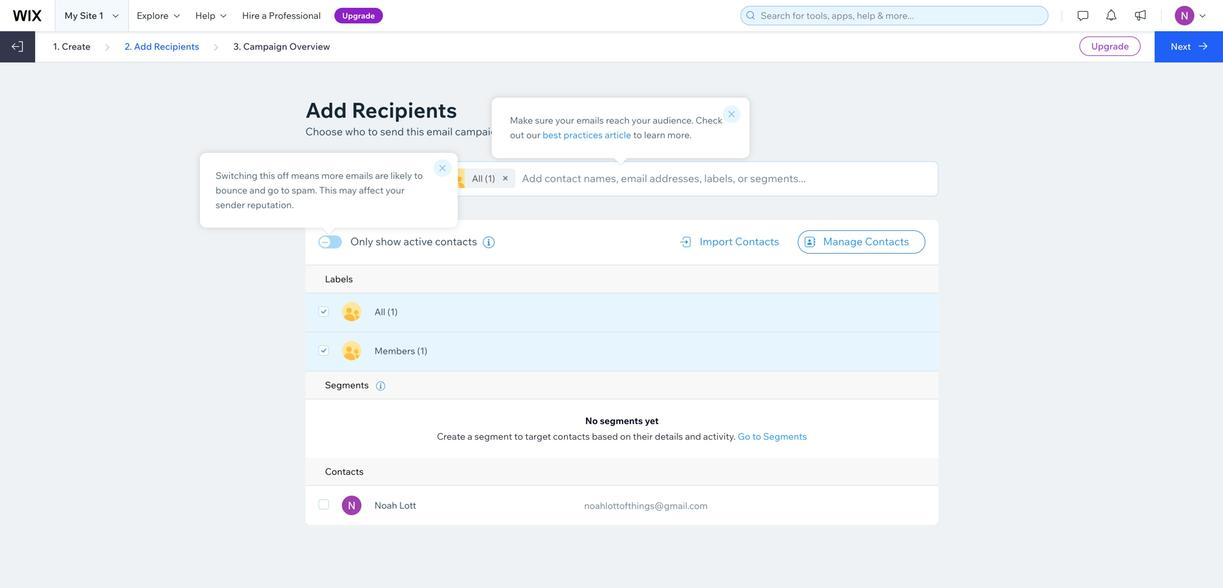 Task type: locate. For each thing, give the bounding box(es) containing it.
segments
[[325, 380, 371, 391], [764, 431, 807, 443]]

contacts right active
[[435, 235, 477, 248]]

and inside no segments yet create a segment to target contacts based on their details and activity. go to segments
[[685, 431, 701, 443]]

this inside switching this off means more emails are likely to bounce and go to spam. this may affect your sender reputation.
[[260, 170, 275, 181]]

0 vertical spatial contacts
[[435, 235, 477, 248]]

Add contact names, email addresses, labels, or segments... text field
[[522, 169, 932, 188]]

a inside no segments yet create a segment to target contacts based on their details and activity. go to segments
[[468, 431, 473, 443]]

your inside switching this off means more emails are likely to bounce and go to spam. this may affect your sender reputation.
[[386, 185, 405, 196]]

0 vertical spatial upgrade
[[342, 11, 375, 21]]

this right send on the top of the page
[[406, 125, 424, 138]]

0 horizontal spatial this
[[260, 170, 275, 181]]

import contacts
[[700, 235, 780, 248]]

emails up may
[[346, 170, 373, 181]]

1 horizontal spatial segments
[[764, 431, 807, 443]]

explore
[[137, 10, 169, 21]]

contacts
[[735, 235, 780, 248], [865, 235, 909, 248], [325, 467, 364, 478]]

add inside add recipients choose who to send this email campaign to.
[[306, 97, 347, 123]]

1 vertical spatial members (1)
[[375, 345, 430, 357]]

0 horizontal spatial segments
[[325, 380, 371, 391]]

email
[[427, 125, 453, 138]]

1 horizontal spatial emails
[[577, 115, 604, 126]]

add up choose at top left
[[306, 97, 347, 123]]

your up learn
[[632, 115, 651, 126]]

create inside no segments yet create a segment to target contacts based on their details and activity. go to segments
[[437, 431, 466, 443]]

and
[[250, 185, 266, 196], [685, 431, 701, 443]]

off
[[277, 170, 289, 181]]

campaign
[[455, 125, 503, 138]]

1 vertical spatial segments
[[764, 431, 807, 443]]

add right 2.
[[134, 41, 152, 52]]

1 horizontal spatial upgrade button
[[1080, 36, 1141, 56]]

2 horizontal spatial contacts
[[865, 235, 909, 248]]

0 horizontal spatial upgrade
[[342, 11, 375, 21]]

0 vertical spatial all
[[472, 173, 483, 184]]

a
[[262, 10, 267, 21], [468, 431, 473, 443]]

0 vertical spatial recipients
[[154, 41, 199, 52]]

0 horizontal spatial upgrade button
[[335, 8, 383, 23]]

1 horizontal spatial this
[[406, 125, 424, 138]]

contacts down no
[[553, 431, 590, 443]]

0 vertical spatial all (1)
[[472, 173, 495, 184]]

0 vertical spatial upgrade button
[[335, 8, 383, 23]]

sure
[[535, 115, 554, 126]]

may
[[339, 185, 357, 196]]

import
[[700, 235, 733, 248]]

contacts
[[435, 235, 477, 248], [553, 431, 590, 443]]

a right hire
[[262, 10, 267, 21]]

this inside add recipients choose who to send this email campaign to.
[[406, 125, 424, 138]]

emails
[[577, 115, 604, 126], [346, 170, 373, 181]]

1 vertical spatial upgrade
[[1092, 40, 1129, 52]]

a left segment
[[468, 431, 473, 443]]

all
[[472, 173, 483, 184], [375, 306, 386, 318]]

and left go
[[250, 185, 266, 196]]

manage contacts
[[824, 235, 909, 248]]

1 vertical spatial a
[[468, 431, 473, 443]]

only show active contacts
[[351, 235, 477, 248]]

details
[[655, 431, 683, 443]]

1 vertical spatial add
[[306, 97, 347, 123]]

labels
[[325, 274, 353, 285]]

emails up best practices article link
[[577, 115, 604, 126]]

more
[[321, 170, 344, 181]]

1 horizontal spatial contacts
[[735, 235, 780, 248]]

0 horizontal spatial create
[[62, 41, 91, 52]]

recipients up send on the top of the page
[[352, 97, 457, 123]]

1 horizontal spatial add
[[306, 97, 347, 123]]

all (1)
[[472, 173, 495, 184], [375, 306, 400, 318]]

upgrade button
[[335, 8, 383, 23], [1080, 36, 1141, 56]]

0 horizontal spatial all
[[375, 306, 386, 318]]

means
[[291, 170, 319, 181]]

(1)
[[408, 173, 418, 184], [485, 173, 495, 184], [388, 306, 398, 318], [417, 345, 428, 357]]

noah
[[375, 500, 397, 512]]

1 horizontal spatial contacts
[[553, 431, 590, 443]]

audience.
[[653, 115, 694, 126]]

members (1)
[[365, 173, 418, 184], [375, 345, 430, 357]]

this up go
[[260, 170, 275, 181]]

add
[[134, 41, 152, 52], [306, 97, 347, 123]]

hire a professional link
[[234, 0, 329, 31]]

this
[[406, 125, 424, 138], [260, 170, 275, 181]]

your
[[556, 115, 575, 126], [632, 115, 651, 126], [386, 185, 405, 196]]

site
[[80, 10, 97, 21]]

create left segment
[[437, 431, 466, 443]]

your down likely
[[386, 185, 405, 196]]

0 vertical spatial create
[[62, 41, 91, 52]]

0 vertical spatial add
[[134, 41, 152, 52]]

yet
[[645, 416, 659, 427]]

0 vertical spatial and
[[250, 185, 266, 196]]

contacts for manage contacts
[[865, 235, 909, 248]]

contacts inside no segments yet create a segment to target contacts based on their details and activity. go to segments
[[553, 431, 590, 443]]

1 vertical spatial create
[[437, 431, 466, 443]]

create right 1.
[[62, 41, 91, 52]]

1 vertical spatial recipients
[[352, 97, 457, 123]]

1 horizontal spatial create
[[437, 431, 466, 443]]

0 vertical spatial emails
[[577, 115, 604, 126]]

are
[[375, 170, 389, 181]]

1 vertical spatial emails
[[346, 170, 373, 181]]

0 vertical spatial a
[[262, 10, 267, 21]]

your up best
[[556, 115, 575, 126]]

and right the details
[[685, 431, 701, 443]]

members
[[365, 173, 406, 184], [375, 345, 415, 357]]

create inside the 1. create link
[[62, 41, 91, 52]]

1 horizontal spatial a
[[468, 431, 473, 443]]

0 horizontal spatial your
[[386, 185, 405, 196]]

and inside switching this off means more emails are likely to bounce and go to spam. this may affect your sender reputation.
[[250, 185, 266, 196]]

1 horizontal spatial recipients
[[352, 97, 457, 123]]

2.
[[125, 41, 132, 52]]

0 horizontal spatial and
[[250, 185, 266, 196]]

upgrade
[[342, 11, 375, 21], [1092, 40, 1129, 52]]

best practices article link
[[543, 129, 631, 141]]

0 vertical spatial this
[[406, 125, 424, 138]]

1 vertical spatial and
[[685, 431, 701, 443]]

reach
[[606, 115, 630, 126]]

1 vertical spatial this
[[260, 170, 275, 181]]

1 vertical spatial all
[[375, 306, 386, 318]]

1 horizontal spatial all
[[472, 173, 483, 184]]

0 horizontal spatial emails
[[346, 170, 373, 181]]

1 horizontal spatial and
[[685, 431, 701, 443]]

to
[[368, 125, 378, 138], [634, 129, 642, 141], [414, 170, 423, 181], [281, 185, 290, 196], [514, 431, 523, 443], [753, 431, 761, 443]]

2 horizontal spatial your
[[632, 115, 651, 126]]

to:
[[317, 173, 331, 186]]

0 vertical spatial members (1)
[[365, 173, 418, 184]]

1 vertical spatial contacts
[[553, 431, 590, 443]]

noahlottofthings@gmail.com
[[584, 501, 708, 512]]

send
[[380, 125, 404, 138]]

1 vertical spatial all (1)
[[375, 306, 400, 318]]

recipients down explore
[[154, 41, 199, 52]]

recipients
[[154, 41, 199, 52], [352, 97, 457, 123]]

1 horizontal spatial upgrade
[[1092, 40, 1129, 52]]

likely
[[391, 170, 412, 181]]

1 vertical spatial upgrade button
[[1080, 36, 1141, 56]]

no segments yet create a segment to target contacts based on their details and activity. go to segments
[[437, 416, 807, 443]]

only
[[351, 235, 373, 248]]

0 horizontal spatial all (1)
[[375, 306, 400, 318]]

their
[[633, 431, 653, 443]]

create
[[62, 41, 91, 52], [437, 431, 466, 443]]

next button
[[1155, 31, 1224, 63]]

0 horizontal spatial a
[[262, 10, 267, 21]]

emails inside make sure your emails reach your audience. check out our
[[577, 115, 604, 126]]

0 vertical spatial segments
[[325, 380, 371, 391]]



Task type: vqa. For each thing, say whether or not it's contained in the screenshot.
"Get Funding Raise funds directly to your PayPal account"
no



Task type: describe. For each thing, give the bounding box(es) containing it.
0 horizontal spatial add
[[134, 41, 152, 52]]

emails inside switching this off means more emails are likely to bounce and go to spam. this may affect your sender reputation.
[[346, 170, 373, 181]]

to.
[[506, 125, 518, 138]]

help button
[[188, 0, 234, 31]]

no
[[585, 416, 598, 427]]

0 horizontal spatial recipients
[[154, 41, 199, 52]]

learn
[[644, 129, 666, 141]]

affect
[[359, 185, 384, 196]]

2. add recipients link
[[125, 41, 199, 52]]

professional
[[269, 10, 321, 21]]

0 vertical spatial members
[[365, 173, 406, 184]]

1. create
[[53, 41, 91, 52]]

1
[[99, 10, 104, 21]]

this
[[319, 185, 337, 196]]

help
[[195, 10, 215, 21]]

based
[[592, 431, 618, 443]]

sender
[[216, 199, 245, 211]]

check
[[696, 115, 723, 126]]

Search for tools, apps, help & more... field
[[757, 7, 1044, 25]]

bounce
[[216, 185, 248, 196]]

recipients inside add recipients choose who to send this email campaign to.
[[352, 97, 457, 123]]

best practices article to learn more.
[[543, 129, 692, 141]]

hire a professional
[[242, 10, 321, 21]]

2. add recipients
[[125, 41, 199, 52]]

noah lott
[[375, 500, 416, 512]]

spam.
[[292, 185, 317, 196]]

segments
[[600, 416, 643, 427]]

1.
[[53, 41, 60, 52]]

a inside 'link'
[[262, 10, 267, 21]]

activity.
[[703, 431, 736, 443]]

who
[[345, 125, 366, 138]]

to inside add recipients choose who to send this email campaign to.
[[368, 125, 378, 138]]

0 horizontal spatial contacts
[[325, 467, 364, 478]]

3.
[[233, 41, 241, 52]]

0 horizontal spatial contacts
[[435, 235, 477, 248]]

switching this off means more emails are likely to bounce and go to spam. this may affect your sender reputation.
[[216, 170, 423, 211]]

practices
[[564, 129, 603, 141]]

campaign
[[243, 41, 287, 52]]

1 horizontal spatial all (1)
[[472, 173, 495, 184]]

active
[[404, 235, 433, 248]]

article
[[605, 129, 631, 141]]

add recipients choose who to send this email campaign to.
[[306, 97, 518, 138]]

best
[[543, 129, 562, 141]]

my
[[64, 10, 78, 21]]

target
[[525, 431, 551, 443]]

1 vertical spatial members
[[375, 345, 415, 357]]

choose
[[306, 125, 343, 138]]

reputation.
[[247, 199, 294, 211]]

3. campaign overview
[[233, 41, 330, 52]]

go
[[738, 431, 751, 443]]

hire
[[242, 10, 260, 21]]

my site 1
[[64, 10, 104, 21]]

show
[[376, 235, 401, 248]]

segment
[[475, 431, 512, 443]]

segments inside no segments yet create a segment to target contacts based on their details and activity. go to segments
[[764, 431, 807, 443]]

import contacts link
[[673, 231, 796, 254]]

go
[[268, 185, 279, 196]]

1 horizontal spatial your
[[556, 115, 575, 126]]

manage contacts link
[[798, 231, 926, 254]]

our
[[526, 129, 541, 141]]

contacts for import contacts
[[735, 235, 780, 248]]

next
[[1171, 41, 1191, 52]]

1. create link
[[53, 41, 91, 52]]

manage
[[824, 235, 863, 248]]

overview
[[289, 41, 330, 52]]

make sure your emails reach your audience. check out our
[[510, 115, 723, 141]]

switching
[[216, 170, 258, 181]]

out
[[510, 129, 524, 141]]

upgrade for right upgrade 'button'
[[1092, 40, 1129, 52]]

on
[[620, 431, 631, 443]]

3. campaign overview link
[[233, 41, 330, 52]]

make
[[510, 115, 533, 126]]

lott
[[399, 500, 416, 512]]

upgrade for top upgrade 'button'
[[342, 11, 375, 21]]

more.
[[668, 129, 692, 141]]



